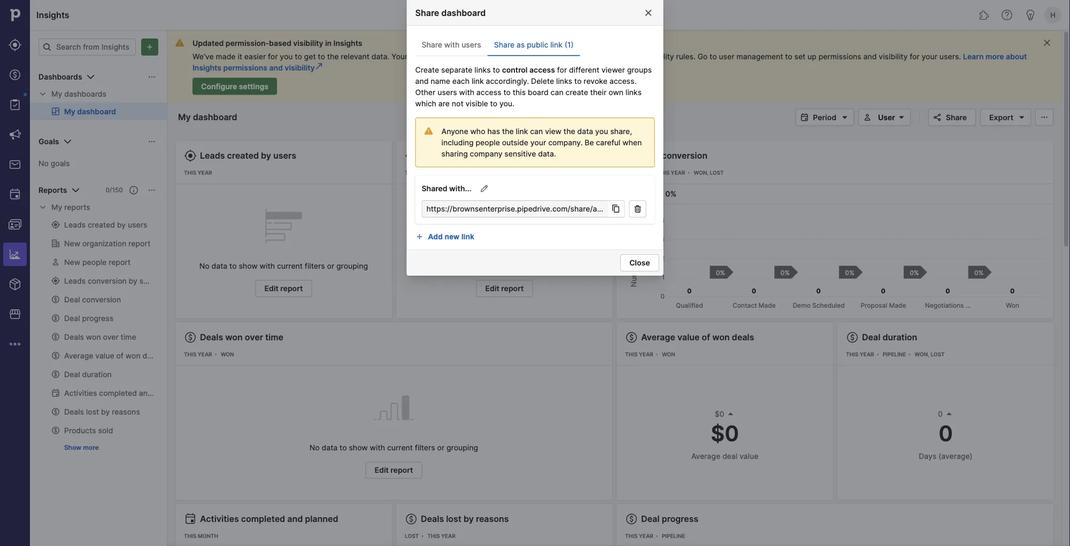 Task type: vqa. For each thing, say whether or not it's contained in the screenshot.
go
yes



Task type: describe. For each thing, give the bounding box(es) containing it.
people
[[476, 138, 500, 147]]

h
[[1051, 11, 1056, 19]]

report for leads created by users
[[281, 284, 303, 294]]

shared with...
[[422, 184, 472, 193]]

Search from Insights text field
[[39, 39, 136, 56]]

more for show
[[83, 444, 99, 452]]

set
[[795, 52, 806, 61]]

share inside button
[[947, 113, 968, 122]]

which
[[416, 99, 437, 108]]

permission-
[[226, 39, 269, 48]]

we've made it easier for you to get to the relevant data. your access to insights data will match your pipedrive permissions and visibility rules. go to user management to set up permissions and visibility for your users.
[[193, 52, 962, 61]]

conversion for deal
[[662, 151, 708, 161]]

rate
[[641, 190, 656, 199]]

my for my reports
[[51, 203, 62, 212]]

reasons
[[476, 515, 509, 525]]

who
[[471, 127, 486, 136]]

leads conversion by sources link
[[421, 151, 541, 161]]

h button
[[1043, 4, 1064, 26]]

2 vertical spatial links
[[626, 88, 642, 97]]

accordingly.
[[486, 77, 529, 86]]

0%
[[666, 190, 677, 199]]

dashboards inside button
[[39, 73, 82, 82]]

0 horizontal spatial lost
[[405, 534, 419, 540]]

over
[[245, 333, 263, 343]]

insights right 'home' image
[[36, 10, 69, 20]]

sharing
[[442, 149, 468, 158]]

edit report button for time
[[366, 462, 422, 479]]

be
[[585, 138, 594, 147]]

visibility inside learn more about insights permissions and visibility
[[285, 63, 315, 73]]

color positive image for $0
[[727, 410, 735, 419]]

current for time
[[387, 444, 413, 453]]

0 horizontal spatial the
[[327, 52, 339, 61]]

2 horizontal spatial report
[[502, 284, 524, 294]]

1 vertical spatial goals
[[51, 159, 70, 168]]

leads for leads conversion by sources
[[421, 151, 446, 161]]

color warning image
[[425, 127, 433, 135]]

based
[[269, 39, 292, 48]]

my for my dashboards
[[51, 90, 62, 99]]

deal for deal progress
[[642, 515, 660, 525]]

other
[[416, 88, 436, 97]]

2 horizontal spatial the
[[564, 127, 576, 136]]

conversion for leads
[[448, 151, 494, 161]]

outside
[[502, 138, 529, 147]]

of
[[702, 333, 711, 343]]

My dashboard field
[[176, 111, 253, 124]]

leads image
[[9, 39, 21, 51]]

deal conversion link
[[642, 151, 708, 161]]

2 horizontal spatial edit report
[[486, 284, 524, 294]]

edit report button for users
[[256, 280, 312, 298]]

can inside anyone who has the link can view the data you share, including people outside your company. be careful when sharing company sensitive data.
[[530, 127, 543, 136]]

sensitive
[[505, 149, 536, 158]]

filters for time
[[415, 444, 435, 453]]

separate
[[441, 65, 473, 74]]

share for share with users
[[422, 40, 443, 49]]

board
[[528, 88, 549, 97]]

updated
[[193, 39, 224, 48]]

user
[[719, 52, 735, 61]]

deal progress link
[[642, 515, 699, 525]]

sales assistant image
[[1025, 9, 1038, 21]]

0 vertical spatial you
[[280, 52, 293, 61]]

color positive image for 0
[[946, 410, 954, 419]]

anyone who has the link can view the data you share, including people outside your company. be careful when sharing company sensitive data.
[[442, 127, 642, 158]]

leads created by users link
[[200, 151, 297, 161]]

users inside for different viewer groups and name each link accordingly. delete links to revoke access. other users with access to this board can create their own links which are not visible to you.
[[438, 88, 457, 97]]

0 vertical spatial $0
[[715, 410, 725, 419]]

you.
[[500, 99, 515, 108]]

insights up 'separate'
[[446, 52, 474, 61]]

lost for deal duration
[[931, 352, 945, 358]]

color secondary image for my reports
[[39, 203, 47, 212]]

deals
[[732, 333, 755, 343]]

you inside anyone who has the link can view the data you share, including people outside your company. be careful when sharing company sensitive data.
[[596, 127, 609, 136]]

2 horizontal spatial permissions
[[819, 52, 862, 61]]

win rate is 0%
[[626, 190, 677, 199]]

by for users
[[261, 151, 271, 161]]

0 horizontal spatial data.
[[372, 52, 390, 61]]

goals button
[[30, 133, 167, 150]]

updated permission-based visibility in insights
[[193, 39, 363, 48]]

groups
[[628, 65, 652, 74]]

deal for deal conversion
[[642, 151, 660, 161]]

configure settings link
[[193, 78, 277, 95]]

filters for users
[[305, 262, 325, 271]]

learn
[[964, 52, 984, 61]]

quick help image
[[1001, 9, 1014, 21]]

link inside anyone who has the link can view the data you share, including people outside your company. be careful when sharing company sensitive data.
[[516, 127, 528, 136]]

and inside for different viewer groups and name each link accordingly. delete links to revoke access. other users with access to this board can create their own links which are not visible to you.
[[416, 77, 429, 86]]

company.
[[549, 138, 583, 147]]

1 vertical spatial $0
[[711, 421, 739, 447]]

sources
[[508, 151, 541, 161]]

add new link
[[428, 233, 475, 241]]

in
[[325, 39, 332, 48]]

deal progress
[[642, 515, 699, 525]]

month
[[198, 534, 218, 540]]

activities image
[[9, 188, 21, 201]]

0 vertical spatial value
[[678, 333, 700, 343]]

color primary image inside dashboards button
[[84, 71, 97, 83]]

2 horizontal spatial for
[[910, 52, 920, 61]]

view
[[545, 127, 562, 136]]

0 vertical spatial reports
[[39, 186, 67, 195]]

for inside for different viewer groups and name each link accordingly. delete links to revoke access. other users with access to this board can create their own links which are not visible to you.
[[557, 65, 567, 74]]

days (average)
[[919, 452, 973, 461]]

won, lost for deal duration
[[915, 352, 945, 358]]

are
[[439, 99, 450, 108]]

color primary image inside share button
[[932, 113, 944, 122]]

color primary image inside export "button"
[[1016, 113, 1029, 122]]

show for time
[[349, 444, 368, 453]]

activities completed and planned
[[200, 515, 339, 525]]

your left users.
[[922, 52, 938, 61]]

user
[[879, 113, 896, 122]]

deals lost by reasons link
[[421, 515, 509, 525]]

show
[[64, 444, 82, 452]]

by for sources
[[496, 151, 506, 161]]

by for reasons
[[464, 515, 474, 525]]

deals won over time
[[200, 333, 284, 343]]

share for share as public link (1)
[[494, 40, 515, 49]]

anyone
[[442, 127, 469, 136]]

goals inside goals button
[[39, 137, 59, 146]]

it
[[238, 52, 242, 61]]

period button
[[796, 109, 855, 126]]

this
[[513, 88, 526, 97]]

win
[[626, 190, 640, 199]]

link inside button
[[462, 233, 475, 241]]

settings
[[239, 82, 269, 91]]

0 horizontal spatial for
[[268, 52, 278, 61]]

as
[[517, 40, 525, 49]]

different
[[569, 65, 600, 74]]

2 horizontal spatial edit report button
[[477, 280, 533, 298]]

configure settings
[[201, 82, 269, 91]]

share as public link (1)
[[494, 40, 574, 49]]

campaigns image
[[9, 128, 21, 141]]

dashboard
[[442, 7, 486, 18]]

1 vertical spatial dashboards
[[64, 90, 106, 99]]

lost for deal conversion
[[710, 170, 724, 176]]

name
[[431, 77, 451, 86]]

won for deals
[[221, 352, 234, 358]]

can inside for different viewer groups and name each link accordingly. delete links to revoke access. other users with access to this board can create their own links which are not visible to you.
[[551, 88, 564, 97]]

0 vertical spatial users
[[462, 40, 481, 49]]

delete
[[531, 77, 555, 86]]

color warning image
[[176, 39, 184, 47]]

(average)
[[939, 452, 973, 461]]

2 horizontal spatial edit
[[486, 284, 500, 294]]

0 vertical spatial pipeline
[[626, 170, 649, 176]]

created
[[227, 151, 259, 161]]

link inside for different viewer groups and name each link accordingly. delete links to revoke access. other users with access to this board can create their own links which are not visible to you.
[[472, 77, 484, 86]]

1 horizontal spatial permissions
[[585, 52, 628, 61]]

each
[[453, 77, 470, 86]]

control
[[502, 65, 528, 74]]

won, for deal conversion
[[694, 170, 709, 176]]

or for deals won over time
[[437, 444, 445, 453]]

1 horizontal spatial the
[[502, 127, 514, 136]]

duration
[[883, 333, 918, 343]]

no goals
[[39, 159, 70, 168]]

configure
[[201, 82, 237, 91]]

shared
[[422, 184, 448, 193]]

deals won over time link
[[200, 333, 284, 343]]

no data to show with current filters or grouping for time
[[310, 444, 478, 453]]



Task type: locate. For each thing, give the bounding box(es) containing it.
1 vertical spatial reports
[[64, 203, 90, 212]]

by down the people
[[496, 151, 506, 161]]

won, for deal duration
[[915, 352, 930, 358]]

1 horizontal spatial filters
[[415, 444, 435, 453]]

permissions
[[585, 52, 628, 61], [819, 52, 862, 61], [223, 63, 268, 73]]

for down updated permission-based visibility in insights
[[268, 52, 278, 61]]

0 vertical spatial more
[[986, 52, 1005, 61]]

color positive image up deal at the bottom of the page
[[727, 410, 735, 419]]

report for deals won over time
[[391, 466, 413, 475]]

0 horizontal spatial edit report
[[265, 284, 303, 294]]

1 vertical spatial won, lost
[[915, 352, 945, 358]]

0 vertical spatial data.
[[372, 52, 390, 61]]

dashboards up my dashboards at top left
[[39, 73, 82, 82]]

menu item
[[0, 240, 30, 270]]

permissions up viewer
[[585, 52, 628, 61]]

pipeline up win
[[626, 170, 649, 176]]

won, down deal conversion link
[[694, 170, 709, 176]]

color link image
[[315, 62, 324, 71]]

easier
[[244, 52, 266, 61]]

rules.
[[677, 52, 696, 61]]

0 vertical spatial current
[[277, 262, 303, 271]]

access up create
[[410, 52, 435, 61]]

1 horizontal spatial lost
[[710, 170, 724, 176]]

won down deals won over time
[[221, 352, 234, 358]]

dashboards button
[[30, 68, 167, 86]]

filters
[[305, 262, 325, 271], [415, 444, 435, 453]]

this
[[184, 170, 197, 176], [405, 170, 418, 176], [657, 170, 670, 176], [184, 352, 197, 358], [626, 352, 638, 358], [847, 352, 859, 358], [184, 534, 197, 540], [428, 534, 440, 540], [626, 534, 638, 540]]

edit report for time
[[375, 466, 413, 475]]

won, lost for deal conversion
[[694, 170, 724, 176]]

0 horizontal spatial edit report button
[[256, 280, 312, 298]]

more inside button
[[83, 444, 99, 452]]

insights down we've at left
[[193, 63, 222, 73]]

Search Pipedrive field
[[439, 4, 632, 26]]

1 horizontal spatial more
[[986, 52, 1005, 61]]

more right show
[[83, 444, 99, 452]]

1 horizontal spatial or
[[437, 444, 445, 453]]

value right deal at the bottom of the page
[[740, 452, 759, 461]]

0 vertical spatial lost
[[710, 170, 724, 176]]

color positive image
[[727, 410, 735, 419], [946, 410, 954, 419]]

1 horizontal spatial links
[[557, 77, 573, 86]]

0 horizontal spatial filters
[[305, 262, 325, 271]]

their
[[591, 88, 607, 97]]

0
[[939, 410, 943, 419], [939, 421, 954, 447]]

no for leads created by users
[[200, 262, 210, 271]]

time
[[265, 333, 284, 343]]

the up 'outside'
[[502, 127, 514, 136]]

0 horizontal spatial won,
[[694, 170, 709, 176]]

1 horizontal spatial access
[[477, 88, 502, 97]]

year
[[198, 170, 212, 176], [419, 170, 433, 176], [671, 170, 686, 176], [198, 352, 212, 358], [639, 352, 654, 358], [860, 352, 875, 358], [441, 534, 456, 540], [639, 534, 654, 540]]

1 vertical spatial 0
[[939, 421, 954, 447]]

deal duration
[[863, 333, 918, 343]]

grouping for deals won over time
[[447, 444, 478, 453]]

0 vertical spatial my
[[51, 90, 62, 99]]

link up 'outside'
[[516, 127, 528, 136]]

1 vertical spatial filters
[[415, 444, 435, 453]]

0 vertical spatial no data to show with current filters or grouping
[[200, 262, 368, 271]]

1 conversion from the left
[[448, 151, 494, 161]]

close button
[[621, 255, 660, 272]]

2 vertical spatial deal
[[642, 515, 660, 525]]

1 vertical spatial grouping
[[447, 444, 478, 453]]

average left of
[[642, 333, 676, 343]]

grouping for leads created by users
[[337, 262, 368, 271]]

insights
[[36, 10, 69, 20], [334, 39, 363, 48], [446, 52, 474, 61], [193, 63, 222, 73]]

leads left created
[[200, 151, 225, 161]]

share with users
[[422, 40, 481, 49]]

0 vertical spatial can
[[551, 88, 564, 97]]

pipeline for deal progress
[[662, 534, 686, 540]]

1 horizontal spatial value
[[740, 452, 759, 461]]

2 conversion from the left
[[662, 151, 708, 161]]

quick add image
[[645, 9, 657, 21]]

won right of
[[713, 333, 730, 343]]

leads created by users
[[200, 151, 297, 161]]

0 vertical spatial deals
[[200, 333, 223, 343]]

color secondary image left share button
[[896, 113, 909, 122]]

1 horizontal spatial report
[[391, 466, 413, 475]]

won
[[221, 352, 234, 358], [662, 352, 676, 358]]

viewer
[[602, 65, 625, 74]]

deal left duration
[[863, 333, 881, 343]]

my down "no goals"
[[51, 203, 62, 212]]

share dashboard
[[416, 7, 486, 18]]

more for learn
[[986, 52, 1005, 61]]

permissions down it
[[223, 63, 268, 73]]

pipeline down deal duration link
[[883, 352, 907, 358]]

marketplace image
[[9, 308, 21, 321]]

1 vertical spatial users
[[438, 88, 457, 97]]

1 horizontal spatial you
[[596, 127, 609, 136]]

2 horizontal spatial pipeline
[[883, 352, 907, 358]]

share up will
[[494, 40, 515, 49]]

my reports
[[51, 203, 90, 212]]

share button
[[929, 109, 977, 126]]

edit for users
[[265, 284, 279, 294]]

1 vertical spatial show
[[349, 444, 368, 453]]

won left over
[[225, 333, 243, 343]]

link down create separate links to control access
[[472, 77, 484, 86]]

share up create
[[422, 40, 443, 49]]

average value of won deals link
[[642, 333, 755, 343]]

progress
[[662, 515, 699, 525]]

0 vertical spatial access
[[410, 52, 435, 61]]

0 vertical spatial filters
[[305, 262, 325, 271]]

or for leads created by users
[[327, 262, 335, 271]]

average left deal at the bottom of the page
[[692, 452, 721, 461]]

menu
[[0, 0, 30, 547]]

2 horizontal spatial access
[[530, 65, 555, 74]]

1 horizontal spatial leads
[[421, 151, 446, 161]]

reports down "no goals"
[[64, 203, 90, 212]]

link left (1) at the top right of page
[[551, 40, 563, 49]]

you up careful
[[596, 127, 609, 136]]

color undefined image
[[9, 98, 21, 111]]

data
[[476, 52, 492, 61], [578, 127, 594, 136], [212, 262, 228, 271], [322, 444, 338, 453]]

None text field
[[422, 201, 608, 218]]

by right lost
[[464, 515, 474, 525]]

or
[[327, 262, 335, 271], [437, 444, 445, 453]]

current for users
[[277, 262, 303, 271]]

go
[[698, 52, 708, 61]]

pipeline down deal progress link
[[662, 534, 686, 540]]

insights image
[[9, 248, 21, 261]]

deals image
[[9, 68, 21, 81]]

1 won from the left
[[225, 333, 243, 343]]

conversion down including
[[448, 151, 494, 161]]

you
[[280, 52, 293, 61], [596, 127, 609, 136]]

links up create
[[557, 77, 573, 86]]

show more button
[[60, 442, 103, 455]]

reports up my reports
[[39, 186, 67, 195]]

share left export
[[947, 113, 968, 122]]

my right color undefined image
[[51, 90, 62, 99]]

company
[[470, 149, 503, 158]]

0 horizontal spatial by
[[261, 151, 271, 161]]

report
[[281, 284, 303, 294], [502, 284, 524, 294], [391, 466, 413, 475]]

0 horizontal spatial or
[[327, 262, 335, 271]]

products image
[[9, 278, 21, 291]]

contacts image
[[9, 218, 21, 231]]

0 horizontal spatial value
[[678, 333, 700, 343]]

won for average
[[662, 352, 676, 358]]

export
[[990, 113, 1014, 122]]

share,
[[611, 127, 632, 136]]

sales inbox image
[[9, 158, 21, 171]]

0 vertical spatial links
[[475, 65, 491, 74]]

deal duration link
[[863, 333, 918, 343]]

get
[[304, 52, 316, 61]]

access inside for different viewer groups and name each link accordingly. delete links to revoke access. other users with access to this board can create their own links which are not visible to you.
[[477, 88, 502, 97]]

0 vertical spatial 0
[[939, 410, 943, 419]]

0 horizontal spatial deals
[[200, 333, 223, 343]]

0 horizontal spatial you
[[280, 52, 293, 61]]

1 horizontal spatial no
[[200, 262, 210, 271]]

dashboards down dashboards button
[[64, 90, 106, 99]]

1 horizontal spatial show
[[349, 444, 368, 453]]

no data to show with current filters or grouping for users
[[200, 262, 368, 271]]

links right 'separate'
[[475, 65, 491, 74]]

0 vertical spatial goals
[[39, 137, 59, 146]]

0 horizontal spatial grouping
[[337, 262, 368, 271]]

period
[[814, 113, 837, 122]]

1 horizontal spatial edit report button
[[366, 462, 422, 479]]

region
[[626, 212, 1046, 310]]

won down average value of won deals
[[662, 352, 676, 358]]

your
[[392, 52, 408, 61]]

more right the learn
[[986, 52, 1005, 61]]

1 horizontal spatial won, lost
[[915, 352, 945, 358]]

permissions inside learn more about insights permissions and visibility
[[223, 63, 268, 73]]

leads
[[200, 151, 225, 161], [421, 151, 446, 161]]

0 vertical spatial dashboards
[[39, 73, 82, 82]]

0 vertical spatial or
[[327, 262, 335, 271]]

1 horizontal spatial grouping
[[447, 444, 478, 453]]

can
[[551, 88, 564, 97], [530, 127, 543, 136]]

color secondary image left my reports
[[39, 203, 47, 212]]

users up are in the top of the page
[[438, 88, 457, 97]]

color primary image
[[645, 9, 653, 17], [84, 71, 97, 83], [932, 113, 944, 122], [1016, 113, 1029, 122], [1039, 113, 1052, 122], [61, 135, 74, 148], [148, 138, 156, 146], [610, 205, 623, 214], [632, 205, 645, 214], [184, 332, 197, 344], [847, 332, 859, 344], [184, 513, 197, 526], [405, 513, 418, 526], [626, 513, 638, 526]]

1 vertical spatial more
[[83, 444, 99, 452]]

users up create separate links to control access
[[462, 40, 481, 49]]

about
[[1007, 52, 1028, 61]]

1 vertical spatial value
[[740, 452, 759, 461]]

average
[[642, 333, 676, 343], [692, 452, 721, 461]]

you down "based" on the left top of page
[[280, 52, 293, 61]]

1 vertical spatial can
[[530, 127, 543, 136]]

and inside learn more about insights permissions and visibility
[[269, 63, 283, 73]]

won, down duration
[[915, 352, 930, 358]]

more inside learn more about insights permissions and visibility
[[986, 52, 1005, 61]]

including
[[442, 138, 474, 147]]

0 horizontal spatial average
[[642, 333, 676, 343]]

2 vertical spatial access
[[477, 88, 502, 97]]

0/150
[[106, 186, 123, 194]]

deal for deal duration
[[863, 333, 881, 343]]

can left "view"
[[530, 127, 543, 136]]

goals down goals button
[[51, 159, 70, 168]]

leads for leads created by users
[[200, 151, 225, 161]]

color primary inverted image
[[143, 43, 156, 51]]

we've
[[193, 52, 214, 61]]

edit for time
[[375, 466, 389, 475]]

when
[[623, 138, 642, 147]]

no for deals won over time
[[310, 444, 320, 453]]

won, lost down deal conversion link
[[694, 170, 724, 176]]

to
[[295, 52, 302, 61], [318, 52, 325, 61], [437, 52, 444, 61], [710, 52, 717, 61], [786, 52, 793, 61], [493, 65, 500, 74], [575, 77, 582, 86], [504, 88, 511, 97], [491, 99, 498, 108], [230, 262, 237, 271], [340, 444, 347, 453]]

2 won from the left
[[662, 352, 676, 358]]

2 won from the left
[[713, 333, 730, 343]]

edit
[[265, 284, 279, 294], [486, 284, 500, 294], [375, 466, 389, 475]]

average deal value
[[692, 452, 759, 461]]

0 horizontal spatial won
[[221, 352, 234, 358]]

color active image
[[416, 233, 424, 241]]

access up the delete
[[530, 65, 555, 74]]

your inside anyone who has the link can view the data you share, including people outside your company. be careful when sharing company sensitive data.
[[531, 138, 547, 147]]

2 my from the top
[[51, 203, 62, 212]]

insights inside learn more about insights permissions and visibility
[[193, 63, 222, 73]]

1 leads from the left
[[200, 151, 225, 161]]

made
[[216, 52, 236, 61]]

create
[[566, 88, 589, 97]]

access.
[[610, 77, 637, 86]]

create
[[416, 65, 439, 74]]

2 color positive image from the left
[[946, 410, 954, 419]]

2 horizontal spatial lost
[[931, 352, 945, 358]]

will
[[494, 52, 506, 61]]

0 horizontal spatial pipeline
[[626, 170, 649, 176]]

0 vertical spatial show
[[239, 262, 258, 271]]

management
[[737, 52, 784, 61]]

share for share dashboard
[[416, 7, 440, 18]]

users right created
[[273, 151, 297, 161]]

1 won from the left
[[221, 352, 234, 358]]

visible
[[466, 99, 488, 108]]

this year
[[184, 170, 212, 176], [405, 170, 433, 176], [657, 170, 686, 176], [184, 352, 212, 358], [626, 352, 654, 358], [847, 352, 875, 358], [428, 534, 456, 540], [626, 534, 654, 540]]

0 horizontal spatial links
[[475, 65, 491, 74]]

won, lost down duration
[[915, 352, 945, 358]]

your down "view"
[[531, 138, 547, 147]]

data. inside anyone who has the link can view the data you share, including people outside your company. be careful when sharing company sensitive data.
[[538, 149, 556, 158]]

for different viewer groups and name each link accordingly. delete links to revoke access. other users with access to this board can create their own links which are not visible to you.
[[416, 65, 652, 108]]

0 horizontal spatial more
[[83, 444, 99, 452]]

0 vertical spatial no
[[39, 159, 49, 168]]

my
[[51, 90, 62, 99], [51, 203, 62, 212]]

2 vertical spatial users
[[273, 151, 297, 161]]

0 horizontal spatial can
[[530, 127, 543, 136]]

1 vertical spatial links
[[557, 77, 573, 86]]

your down the public
[[532, 52, 548, 61]]

1 vertical spatial current
[[387, 444, 413, 453]]

1 my from the top
[[51, 90, 62, 99]]

can down the delete
[[551, 88, 564, 97]]

color secondary image for my dashboards
[[39, 90, 47, 98]]

goals
[[39, 137, 59, 146], [51, 159, 70, 168]]

1 horizontal spatial edit
[[375, 466, 389, 475]]

insights up relevant
[[334, 39, 363, 48]]

goals up "no goals"
[[39, 137, 59, 146]]

pipeline for deal duration
[[883, 352, 907, 358]]

deals left over
[[200, 333, 223, 343]]

1 color positive image from the left
[[727, 410, 735, 419]]

completed
[[241, 515, 285, 525]]

value left of
[[678, 333, 700, 343]]

leads down color warning icon
[[421, 151, 446, 161]]

1 vertical spatial deal
[[863, 333, 881, 343]]

by right created
[[261, 151, 271, 161]]

access up visible
[[477, 88, 502, 97]]

data inside anyone who has the link can view the data you share, including people outside your company. be careful when sharing company sensitive data.
[[578, 127, 594, 136]]

more image
[[9, 338, 21, 351]]

$0
[[715, 410, 725, 419], [711, 421, 739, 447]]

color secondary image left user
[[862, 113, 874, 122]]

average for average value of won deals
[[642, 333, 676, 343]]

deal down when
[[642, 151, 660, 161]]

home image
[[7, 7, 23, 23]]

permissions right up
[[819, 52, 862, 61]]

value
[[678, 333, 700, 343], [740, 452, 759, 461]]

the up 'company.'
[[564, 127, 576, 136]]

color secondary image right color undefined image
[[39, 90, 47, 98]]

(1)
[[565, 40, 574, 49]]

1 vertical spatial deals
[[421, 515, 444, 525]]

revoke
[[584, 77, 608, 86]]

deals left lost
[[421, 515, 444, 525]]

1 horizontal spatial by
[[464, 515, 474, 525]]

conversion
[[448, 151, 494, 161], [662, 151, 708, 161]]

match
[[508, 52, 530, 61]]

data. left your at the top left
[[372, 52, 390, 61]]

color primary image
[[1044, 39, 1052, 47], [43, 43, 51, 51], [148, 73, 156, 81], [799, 113, 811, 122], [839, 113, 852, 122], [184, 150, 197, 162], [405, 150, 418, 162], [626, 150, 638, 162], [69, 184, 82, 197], [478, 185, 491, 193], [130, 186, 138, 195], [148, 186, 156, 195], [626, 332, 638, 344]]

conversion up 0%
[[662, 151, 708, 161]]

color positive image up "days (average)"
[[946, 410, 954, 419]]

show for users
[[239, 262, 258, 271]]

0 vertical spatial deal
[[642, 151, 660, 161]]

edit report for users
[[265, 284, 303, 294]]

deal left progress
[[642, 515, 660, 525]]

deals for deals lost by reasons
[[421, 515, 444, 525]]

1 horizontal spatial data.
[[538, 149, 556, 158]]

average value of won deals
[[642, 333, 755, 343]]

data. down 'company.'
[[538, 149, 556, 158]]

average for average deal value
[[692, 452, 721, 461]]

deals for deals won over time
[[200, 333, 223, 343]]

1 horizontal spatial won
[[662, 352, 676, 358]]

with inside for different viewer groups and name each link accordingly. delete links to revoke access. other users with access to this board can create their own links which are not visible to you.
[[459, 88, 475, 97]]

for left users.
[[910, 52, 920, 61]]

for down the pipedrive
[[557, 65, 567, 74]]

learn more about insights permissions and visibility link
[[193, 52, 1028, 73]]

share left dashboard
[[416, 7, 440, 18]]

0 horizontal spatial show
[[239, 262, 258, 271]]

up
[[808, 52, 817, 61]]

won,
[[694, 170, 709, 176], [915, 352, 930, 358]]

link right new
[[462, 233, 475, 241]]

lost
[[446, 515, 462, 525]]

learn more about insights permissions and visibility
[[193, 52, 1028, 73]]

0 horizontal spatial conversion
[[448, 151, 494, 161]]

links down access.
[[626, 88, 642, 97]]

2 leads from the left
[[421, 151, 446, 161]]

not
[[452, 99, 464, 108]]

1 vertical spatial lost
[[931, 352, 945, 358]]

the down in
[[327, 52, 339, 61]]

0 horizontal spatial users
[[273, 151, 297, 161]]

1 horizontal spatial won
[[713, 333, 730, 343]]

0 horizontal spatial current
[[277, 262, 303, 271]]

2 horizontal spatial links
[[626, 88, 642, 97]]

color secondary image
[[39, 90, 47, 98], [862, 113, 874, 122], [896, 113, 909, 122], [39, 203, 47, 212]]

1 horizontal spatial deals
[[421, 515, 444, 525]]

1 vertical spatial no
[[200, 262, 210, 271]]

color primary image inside dashboards button
[[148, 73, 156, 81]]

0 horizontal spatial report
[[281, 284, 303, 294]]

create separate links to control access
[[416, 65, 555, 74]]

relevant
[[341, 52, 370, 61]]

color secondary image for user
[[862, 113, 874, 122]]



